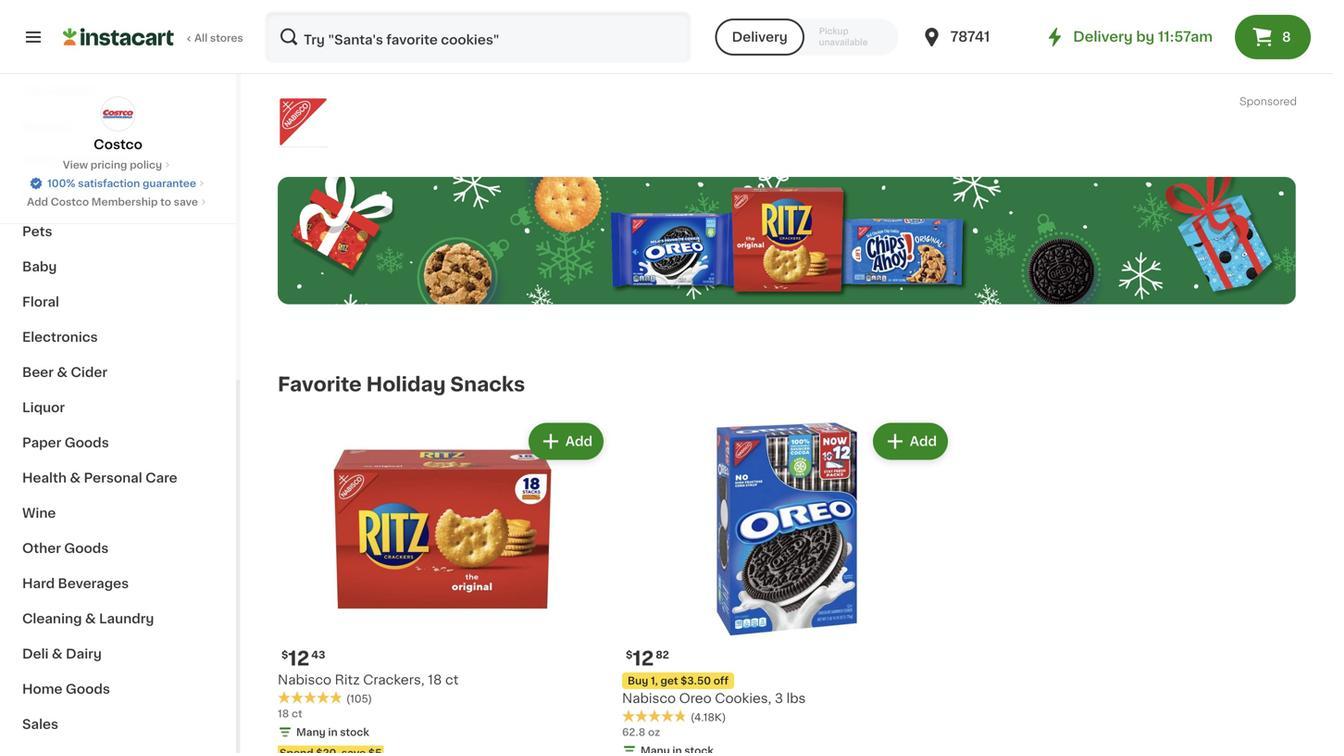 Task type: describe. For each thing, give the bounding box(es) containing it.
laundry
[[99, 612, 154, 625]]

1,
[[651, 676, 658, 686]]

cleaning & laundry link
[[11, 601, 225, 636]]

100% satisfaction guarantee button
[[29, 172, 207, 191]]

favorite
[[278, 375, 362, 394]]

nabisco for nabisco ritz crackers, 18 ct
[[278, 673, 332, 686]]

home goods link
[[11, 672, 225, 707]]

meat & seafood
[[22, 155, 130, 168]]

other goods link
[[11, 531, 225, 566]]

policy
[[130, 160, 162, 170]]

liquor link
[[11, 390, 225, 425]]

buy
[[628, 676, 649, 686]]

$ 12 43
[[282, 649, 325, 668]]

in
[[328, 727, 338, 737]]

& for meat
[[60, 155, 71, 168]]

sales link
[[11, 707, 225, 742]]

Search field
[[267, 13, 690, 61]]

43
[[311, 650, 325, 660]]

holiday
[[366, 375, 446, 394]]

pets
[[22, 225, 52, 238]]

bakery
[[22, 119, 69, 132]]

78741
[[951, 30, 991, 44]]

deli & dairy link
[[11, 636, 225, 672]]

18 ct
[[278, 708, 303, 719]]

& for snacks
[[74, 190, 85, 203]]

membership
[[91, 197, 158, 207]]

ritz
[[335, 673, 360, 686]]

nabisco for nabisco oreo cookies, 3 lbs
[[622, 692, 676, 705]]

11:57am
[[1159, 30, 1213, 44]]

stores
[[210, 33, 243, 43]]

health & personal care
[[22, 471, 178, 484]]

oz
[[648, 727, 661, 737]]

pets link
[[11, 214, 225, 249]]

0 horizontal spatial ct
[[292, 708, 303, 719]]

by
[[1137, 30, 1155, 44]]

service type group
[[716, 19, 899, 56]]

1 horizontal spatial add
[[566, 435, 593, 448]]

baby link
[[11, 249, 225, 284]]

1 horizontal spatial snacks
[[451, 375, 525, 394]]

beer & cider
[[22, 366, 107, 379]]

satisfaction
[[78, 178, 140, 189]]

deli
[[22, 647, 49, 660]]

cleaning
[[22, 612, 82, 625]]

all stores
[[195, 33, 243, 43]]

beer
[[22, 366, 54, 379]]

1 add button from the left
[[531, 425, 602, 458]]

page 1 of 1 group
[[278, 419, 1297, 753]]

care
[[146, 471, 178, 484]]

paper goods link
[[11, 425, 225, 460]]

0 horizontal spatial snacks
[[22, 190, 71, 203]]

get
[[661, 676, 678, 686]]

costco logo image
[[101, 96, 136, 132]]

8
[[1283, 31, 1292, 44]]

off
[[714, 676, 729, 686]]

all stores link
[[63, 11, 245, 63]]

personal
[[84, 471, 142, 484]]

(4.18k)
[[691, 712, 727, 722]]

add costco membership to save link
[[27, 195, 209, 209]]

costco link
[[94, 96, 142, 154]]

(105)
[[346, 694, 372, 704]]

meat & seafood link
[[11, 144, 225, 179]]

0 vertical spatial ct
[[446, 673, 459, 686]]

delivery by 11:57am
[[1074, 30, 1213, 44]]

household
[[22, 84, 95, 97]]

hard beverages link
[[11, 566, 225, 601]]

& for beer
[[57, 366, 68, 379]]

delivery by 11:57am link
[[1044, 26, 1213, 48]]

home goods
[[22, 683, 110, 696]]

seafood
[[74, 155, 130, 168]]



Task type: locate. For each thing, give the bounding box(es) containing it.
dairy
[[66, 647, 102, 660]]

1 vertical spatial nabisco
[[622, 692, 676, 705]]

1 vertical spatial ct
[[292, 708, 303, 719]]

1 $ from the left
[[282, 650, 288, 660]]

hard
[[22, 577, 55, 590]]

health & personal care link
[[11, 460, 225, 496]]

save
[[174, 197, 198, 207]]

snacks down 100%
[[22, 190, 71, 203]]

$3.50
[[681, 676, 711, 686]]

goods inside paper goods link
[[65, 436, 109, 449]]

floral link
[[11, 284, 225, 320]]

delivery for delivery
[[732, 31, 788, 44]]

favorite holiday snacks
[[278, 375, 525, 394]]

& up 100%
[[60, 155, 71, 168]]

other goods
[[22, 542, 109, 555]]

& right the beer
[[57, 366, 68, 379]]

2 horizontal spatial add
[[910, 435, 937, 448]]

0 vertical spatial 18
[[428, 673, 442, 686]]

goods inside home goods link
[[66, 683, 110, 696]]

78741 button
[[921, 11, 1032, 63]]

1 vertical spatial goods
[[64, 542, 109, 555]]

electronics
[[22, 331, 98, 344]]

many in stock
[[296, 727, 369, 737]]

delivery button
[[716, 19, 805, 56]]

100% satisfaction guarantee
[[47, 178, 196, 189]]

$ left '43'
[[282, 650, 288, 660]]

1 vertical spatial snacks
[[451, 375, 525, 394]]

82
[[656, 650, 670, 660]]

& for health
[[70, 471, 81, 484]]

0 horizontal spatial 18
[[278, 708, 289, 719]]

0 vertical spatial snacks
[[22, 190, 71, 203]]

1 12 from the left
[[288, 649, 310, 668]]

delivery inside delivery button
[[732, 31, 788, 44]]

12
[[288, 649, 310, 668], [633, 649, 654, 668]]

& down beverages
[[85, 612, 96, 625]]

1 horizontal spatial delivery
[[1074, 30, 1133, 44]]

0 horizontal spatial 12
[[288, 649, 310, 668]]

liquor
[[22, 401, 65, 414]]

home
[[22, 683, 63, 696]]

12 left '43'
[[288, 649, 310, 668]]

beer & cider link
[[11, 355, 225, 390]]

lbs
[[787, 692, 806, 705]]

bakery link
[[11, 108, 225, 144]]

1 horizontal spatial 18
[[428, 673, 442, 686]]

12 left 82
[[633, 649, 654, 668]]

goods inside other goods link
[[64, 542, 109, 555]]

goods
[[65, 436, 109, 449], [64, 542, 109, 555], [66, 683, 110, 696]]

deli & dairy
[[22, 647, 102, 660]]

18 down the $ 12 43
[[278, 708, 289, 719]]

cookies,
[[715, 692, 772, 705]]

meat
[[22, 155, 57, 168]]

candy
[[88, 190, 132, 203]]

2 12 from the left
[[633, 649, 654, 668]]

$ inside $ 12 82
[[626, 650, 633, 660]]

hard beverages
[[22, 577, 129, 590]]

add costco membership to save
[[27, 197, 198, 207]]

paper goods
[[22, 436, 109, 449]]

paper
[[22, 436, 61, 449]]

3
[[775, 692, 784, 705]]

2 $ from the left
[[626, 650, 633, 660]]

cider
[[71, 366, 107, 379]]

cleaning & laundry
[[22, 612, 154, 625]]

sponsored image
[[1241, 97, 1297, 107]]

nabisco
[[278, 673, 332, 686], [622, 692, 676, 705]]

& for deli
[[52, 647, 63, 660]]

1 horizontal spatial ct
[[446, 673, 459, 686]]

1 horizontal spatial nabisco
[[622, 692, 676, 705]]

goods up health & personal care
[[65, 436, 109, 449]]

0 vertical spatial costco
[[94, 138, 142, 151]]

health
[[22, 471, 67, 484]]

stock
[[340, 727, 369, 737]]

goods for home goods
[[66, 683, 110, 696]]

electronics link
[[11, 320, 225, 355]]

12 for $ 12 82
[[633, 649, 654, 668]]

& right the health
[[70, 471, 81, 484]]

floral
[[22, 295, 59, 308]]

$ up buy
[[626, 650, 633, 660]]

wine link
[[11, 496, 225, 531]]

delivery
[[1074, 30, 1133, 44], [732, 31, 788, 44]]

0 horizontal spatial add
[[27, 197, 48, 207]]

crackers,
[[363, 673, 425, 686]]

costco down 100%
[[51, 197, 89, 207]]

add
[[27, 197, 48, 207], [566, 435, 593, 448], [910, 435, 937, 448]]

view pricing policy
[[63, 160, 162, 170]]

view
[[63, 160, 88, 170]]

62.8
[[622, 727, 646, 737]]

1 horizontal spatial 12
[[633, 649, 654, 668]]

oreo
[[680, 692, 712, 705]]

★★★★★
[[278, 691, 343, 704], [278, 691, 343, 704], [622, 710, 687, 722], [622, 710, 687, 722]]

sales
[[22, 718, 58, 731]]

0 horizontal spatial nabisco
[[278, 673, 332, 686]]

$ for $ 12 82
[[626, 650, 633, 660]]

0 horizontal spatial add button
[[531, 425, 602, 458]]

all
[[195, 33, 208, 43]]

pricing
[[91, 160, 127, 170]]

nabisco down 1,
[[622, 692, 676, 705]]

18 right crackers,
[[428, 673, 442, 686]]

snacks
[[22, 190, 71, 203], [451, 375, 525, 394]]

guarantee
[[143, 178, 196, 189]]

100%
[[47, 178, 75, 189]]

other
[[22, 542, 61, 555]]

ct
[[446, 673, 459, 686], [292, 708, 303, 719]]

goods for paper goods
[[65, 436, 109, 449]]

delivery inside delivery by 11:57am link
[[1074, 30, 1133, 44]]

0 vertical spatial goods
[[65, 436, 109, 449]]

snacks right holiday
[[451, 375, 525, 394]]

$ inside the $ 12 43
[[282, 650, 288, 660]]

snacks & candy
[[22, 190, 132, 203]]

0 horizontal spatial costco
[[51, 197, 89, 207]]

& for cleaning
[[85, 612, 96, 625]]

2 add button from the left
[[875, 425, 947, 458]]

goods down dairy
[[66, 683, 110, 696]]

costco up view pricing policy link
[[94, 138, 142, 151]]

1 vertical spatial 18
[[278, 708, 289, 719]]

&
[[60, 155, 71, 168], [74, 190, 85, 203], [57, 366, 68, 379], [70, 471, 81, 484], [85, 612, 96, 625], [52, 647, 63, 660]]

None search field
[[265, 11, 692, 63]]

nabisco down the $ 12 43
[[278, 673, 332, 686]]

1 horizontal spatial add button
[[875, 425, 947, 458]]

delivery for delivery by 11:57am
[[1074, 30, 1133, 44]]

0 vertical spatial nabisco
[[278, 673, 332, 686]]

ct up many
[[292, 708, 303, 719]]

buy 1, get $3.50 off
[[628, 676, 729, 686]]

$ 12 82
[[626, 649, 670, 668]]

$ for $ 12 43
[[282, 650, 288, 660]]

8 button
[[1236, 15, 1312, 59]]

0 horizontal spatial $
[[282, 650, 288, 660]]

beverages
[[58, 577, 129, 590]]

add button
[[531, 425, 602, 458], [875, 425, 947, 458]]

many
[[296, 727, 326, 737]]

goods up beverages
[[64, 542, 109, 555]]

62.8 oz
[[622, 727, 661, 737]]

& down 100%
[[74, 190, 85, 203]]

2 vertical spatial goods
[[66, 683, 110, 696]]

ct right crackers,
[[446, 673, 459, 686]]

nabisco oreo cookies, 3 lbs
[[622, 692, 806, 705]]

goods for other goods
[[64, 542, 109, 555]]

1 vertical spatial costco
[[51, 197, 89, 207]]

12 for $ 12 43
[[288, 649, 310, 668]]

instacart logo image
[[63, 26, 174, 48]]

household link
[[11, 73, 225, 108]]

1 horizontal spatial costco
[[94, 138, 142, 151]]

0 horizontal spatial delivery
[[732, 31, 788, 44]]

& right deli
[[52, 647, 63, 660]]

nabisco holiday image
[[278, 177, 1297, 304]]

1 horizontal spatial $
[[626, 650, 633, 660]]



Task type: vqa. For each thing, say whether or not it's contained in the screenshot.
THE DELIVERY BY 11:57AM link
yes



